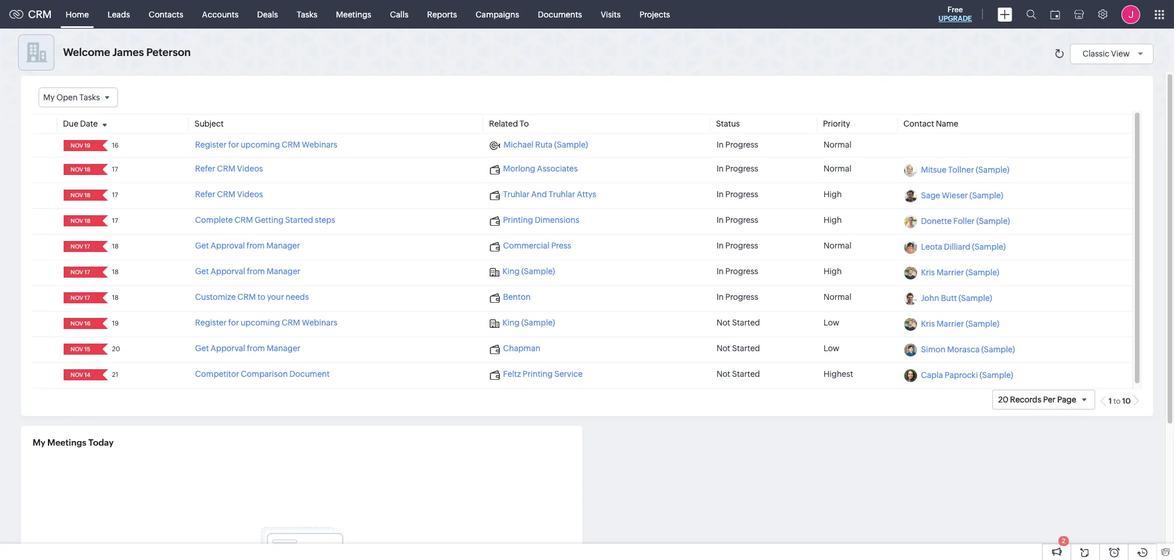 Task type: vqa. For each thing, say whether or not it's contained in the screenshot.


Task type: describe. For each thing, give the bounding box(es) containing it.
commercial
[[503, 241, 550, 251]]

peterson
[[146, 46, 191, 58]]

welcome
[[63, 46, 110, 58]]

(sample) for kris marrier (sample) link corresponding to low
[[966, 320, 999, 329]]

foller
[[953, 217, 975, 226]]

ruta
[[535, 140, 553, 150]]

1 vertical spatial to
[[1114, 397, 1121, 406]]

king (sample) for in progress
[[502, 267, 555, 276]]

chapman
[[503, 344, 540, 354]]

3 from from the top
[[247, 344, 265, 354]]

date
[[80, 119, 98, 129]]

morlong
[[503, 164, 535, 174]]

michael ruta (sample)
[[504, 140, 588, 150]]

home
[[66, 10, 89, 19]]

get approval from manager link
[[195, 241, 300, 251]]

get apporval from manager for king (sample)
[[195, 267, 300, 276]]

2 not started from the top
[[717, 344, 760, 354]]

printing dimensions link
[[490, 216, 579, 226]]

wieser
[[942, 191, 968, 200]]

name
[[936, 119, 958, 129]]

crm link
[[9, 8, 52, 20]]

sage
[[921, 191, 940, 200]]

upcoming for michael
[[241, 140, 280, 150]]

leota dilliard (sample)
[[921, 243, 1006, 252]]

18 for get approval from manager
[[112, 243, 119, 250]]

contact name link
[[904, 119, 958, 129]]

capla paprocki (sample) link
[[921, 371, 1013, 380]]

for for michael ruta (sample)
[[228, 140, 239, 150]]

My Open Tasks field
[[39, 88, 118, 108]]

1 normal from the top
[[824, 140, 852, 150]]

1 truhlar from the left
[[503, 190, 530, 199]]

capla paprocki (sample)
[[921, 371, 1013, 380]]

kris for low
[[921, 320, 935, 329]]

16
[[112, 142, 119, 149]]

complete crm getting started steps
[[195, 216, 335, 225]]

in for and
[[717, 190, 724, 199]]

competitor comparison document
[[195, 370, 330, 379]]

commercial press link
[[490, 241, 571, 252]]

register for upcoming crm webinars link for michael ruta (sample)
[[195, 140, 337, 150]]

john butt (sample)
[[921, 294, 992, 303]]

competitor comparison document link
[[195, 370, 330, 379]]

getting
[[255, 216, 284, 225]]

calls
[[390, 10, 408, 19]]

meetings link
[[327, 0, 381, 28]]

register for king (sample)
[[195, 318, 227, 328]]

20
[[112, 346, 120, 353]]

needs
[[286, 293, 309, 302]]

truhlar and truhlar attys
[[503, 190, 596, 199]]

kris marrier (sample) for high
[[921, 268, 999, 278]]

marrier for low
[[937, 320, 964, 329]]

simon morasca (sample) link
[[921, 345, 1015, 355]]

videos for morlong
[[237, 164, 263, 174]]

leota
[[921, 243, 942, 252]]

james
[[112, 46, 144, 58]]

morlong associates link
[[490, 164, 578, 175]]

18 for customize crm to your needs
[[112, 295, 119, 302]]

contact
[[904, 119, 934, 129]]

john butt (sample) link
[[921, 294, 992, 303]]

simon
[[921, 345, 946, 355]]

get for commercial
[[195, 241, 209, 251]]

marrier for high
[[937, 268, 964, 278]]

sage wieser (sample)
[[921, 191, 1003, 200]]

refer crm videos for morlong associates
[[195, 164, 263, 174]]

1 horizontal spatial meetings
[[336, 10, 371, 19]]

customize crm to your needs link
[[195, 293, 309, 302]]

in progress for ruta
[[717, 140, 758, 150]]

kris marrier (sample) for low
[[921, 320, 999, 329]]

free
[[948, 5, 963, 14]]

21
[[112, 372, 118, 379]]

benton
[[503, 293, 531, 302]]

document
[[289, 370, 330, 379]]

due
[[63, 119, 78, 129]]

to
[[520, 119, 529, 129]]

(sample) for mitsue tollner (sample) link
[[976, 165, 1010, 175]]

(sample) for donette foller (sample) 'link'
[[976, 217, 1010, 226]]

associates
[[537, 164, 578, 174]]

donette foller (sample)
[[921, 217, 1010, 226]]

(sample) for leota dilliard (sample) link
[[972, 243, 1006, 252]]

campaigns
[[476, 10, 519, 19]]

from for commercial
[[247, 241, 265, 251]]

not for (sample)
[[717, 318, 730, 328]]

king (sample) link for not started
[[490, 318, 555, 329]]

press
[[551, 241, 571, 251]]

status link
[[716, 119, 740, 129]]

morasca
[[947, 345, 980, 355]]

status
[[716, 119, 740, 129]]

7 in from the top
[[717, 293, 724, 302]]

2 not from the top
[[717, 344, 730, 354]]

register for michael ruta (sample)
[[195, 140, 227, 150]]

1
[[1109, 397, 1112, 406]]

not for printing
[[717, 370, 730, 379]]

manager for king
[[267, 267, 300, 276]]

in for ruta
[[717, 140, 724, 150]]

john
[[921, 294, 939, 303]]

2
[[1062, 538, 1066, 545]]

get apporval from manager for chapman
[[195, 344, 300, 354]]

customize
[[195, 293, 236, 302]]

due date
[[63, 119, 98, 129]]

view
[[1111, 49, 1130, 58]]

in progress for associates
[[717, 164, 758, 174]]

leota dilliard (sample) link
[[921, 243, 1006, 252]]

mitsue
[[921, 165, 947, 175]]

visits
[[601, 10, 621, 19]]

get apporval from manager link for chapman
[[195, 344, 300, 354]]

started for chapman
[[732, 344, 760, 354]]

1 to 10
[[1109, 397, 1131, 406]]

in progress for (sample)
[[717, 267, 758, 276]]

butt
[[941, 294, 957, 303]]

subject link
[[195, 119, 224, 129]]

kris for high
[[921, 268, 935, 278]]

priority
[[823, 119, 850, 129]]

king for register for upcoming crm webinars
[[502, 318, 520, 328]]

(sample) for kris marrier (sample) link corresponding to high
[[966, 268, 999, 278]]

normal for mitsue tollner (sample)
[[824, 164, 852, 174]]

apporval for chapman
[[211, 344, 245, 354]]

in for (sample)
[[717, 267, 724, 276]]

michael
[[504, 140, 534, 150]]

attys
[[577, 190, 596, 199]]

benton link
[[490, 293, 531, 303]]

classic view link
[[1083, 49, 1147, 58]]

related to link
[[489, 119, 529, 129]]

complete crm getting started steps link
[[195, 216, 335, 225]]

register for upcoming crm webinars link for king (sample)
[[195, 318, 337, 328]]

feltz printing service link
[[490, 370, 583, 380]]

calendar image
[[1050, 10, 1060, 19]]

reports link
[[418, 0, 466, 28]]

my meetings today
[[33, 438, 114, 448]]

upgrade
[[939, 15, 972, 23]]

create menu element
[[991, 0, 1019, 28]]

tasks link
[[287, 0, 327, 28]]

high for kris marrier (sample)
[[824, 267, 842, 276]]

0 horizontal spatial to
[[258, 293, 265, 302]]

(sample) up chapman
[[521, 318, 555, 328]]

webinars for michael
[[302, 140, 337, 150]]

low for kris marrier (sample)
[[824, 318, 840, 328]]

chapman link
[[490, 344, 540, 355]]

simon morasca (sample)
[[921, 345, 1015, 355]]

contacts link
[[139, 0, 193, 28]]

complete
[[195, 216, 233, 225]]



Task type: locate. For each thing, give the bounding box(es) containing it.
commercial press
[[503, 241, 571, 251]]

2 king (sample) link from the top
[[490, 318, 555, 329]]

meetings left calls link
[[336, 10, 371, 19]]

2 webinars from the top
[[302, 318, 337, 328]]

1 marrier from the top
[[937, 268, 964, 278]]

1 18 from the top
[[112, 243, 119, 250]]

leads link
[[98, 0, 139, 28]]

0 vertical spatial webinars
[[302, 140, 337, 150]]

register for upcoming crm webinars for king (sample)
[[195, 318, 337, 328]]

2 king (sample) from the top
[[502, 318, 555, 328]]

None field
[[67, 140, 95, 151], [67, 164, 95, 175], [67, 190, 95, 201], [67, 216, 95, 227], [67, 241, 95, 252], [67, 267, 95, 278], [67, 293, 95, 304], [67, 318, 95, 330], [67, 344, 95, 355], [67, 370, 95, 381], [67, 140, 95, 151], [67, 164, 95, 175], [67, 190, 95, 201], [67, 216, 95, 227], [67, 241, 95, 252], [67, 267, 95, 278], [67, 293, 95, 304], [67, 318, 95, 330], [67, 344, 95, 355], [67, 370, 95, 381]]

donette foller (sample) link
[[921, 217, 1010, 226]]

0 vertical spatial refer crm videos
[[195, 164, 263, 174]]

2 get apporval from manager from the top
[[195, 344, 300, 354]]

apporval for king (sample)
[[211, 267, 245, 276]]

2 marrier from the top
[[937, 320, 964, 329]]

0 vertical spatial kris
[[921, 268, 935, 278]]

register for upcoming crm webinars link
[[195, 140, 337, 150], [195, 318, 337, 328]]

campaigns link
[[466, 0, 529, 28]]

2 register for upcoming crm webinars from the top
[[195, 318, 337, 328]]

king down benton link on the left bottom of page
[[502, 318, 520, 328]]

1 vertical spatial my
[[33, 438, 45, 448]]

truhlar right and
[[549, 190, 575, 199]]

kris marrier (sample) up morasca
[[921, 320, 999, 329]]

printing up commercial
[[503, 216, 533, 225]]

(sample) right dilliard
[[972, 243, 1006, 252]]

1 webinars from the top
[[302, 140, 337, 150]]

1 horizontal spatial truhlar
[[549, 190, 575, 199]]

in for dimensions
[[717, 216, 724, 225]]

2 refer crm videos from the top
[[195, 190, 263, 199]]

2 high from the top
[[824, 216, 842, 225]]

2 vertical spatial get
[[195, 344, 209, 354]]

1 vertical spatial king
[[502, 318, 520, 328]]

0 vertical spatial low
[[824, 318, 840, 328]]

get up competitor
[[195, 344, 209, 354]]

2 refer crm videos link from the top
[[195, 190, 263, 199]]

manager down getting
[[266, 241, 300, 251]]

0 horizontal spatial truhlar
[[503, 190, 530, 199]]

accounts link
[[193, 0, 248, 28]]

2 17 from the top
[[112, 192, 118, 199]]

6 progress from the top
[[725, 267, 758, 276]]

apporval up competitor
[[211, 344, 245, 354]]

0 vertical spatial apporval
[[211, 267, 245, 276]]

refer crm videos for truhlar and truhlar attys
[[195, 190, 263, 199]]

0 vertical spatial king
[[502, 267, 520, 276]]

(sample) for john butt (sample) link
[[959, 294, 992, 303]]

1 not started from the top
[[717, 318, 760, 328]]

2 vertical spatial manager
[[267, 344, 300, 354]]

1 vertical spatial upcoming
[[241, 318, 280, 328]]

2 18 from the top
[[112, 269, 119, 276]]

king
[[502, 267, 520, 276], [502, 318, 520, 328]]

6 in progress from the top
[[717, 267, 758, 276]]

marrier up butt
[[937, 268, 964, 278]]

1 vertical spatial videos
[[237, 190, 263, 199]]

deals
[[257, 10, 278, 19]]

1 king (sample) link from the top
[[490, 267, 555, 277]]

0 vertical spatial refer
[[195, 164, 215, 174]]

0 vertical spatial kris marrier (sample) link
[[921, 268, 999, 278]]

2 vertical spatial not started
[[717, 370, 760, 379]]

kris marrier (sample) link
[[921, 268, 999, 278], [921, 320, 999, 329]]

michael ruta (sample) link
[[490, 140, 588, 150]]

kris marrier (sample) link up morasca
[[921, 320, 999, 329]]

my for my open tasks
[[43, 93, 55, 102]]

1 vertical spatial tasks
[[79, 93, 100, 102]]

2 progress from the top
[[725, 164, 758, 174]]

(sample) right wieser
[[970, 191, 1003, 200]]

contact name
[[904, 119, 958, 129]]

steps
[[315, 216, 335, 225]]

3 17 from the top
[[112, 217, 118, 224]]

1 vertical spatial king (sample)
[[502, 318, 555, 328]]

(sample) right tollner
[[976, 165, 1010, 175]]

upcoming for king
[[241, 318, 280, 328]]

get apporval from manager link down get approval from manager "link" at left top
[[195, 267, 300, 276]]

dimensions
[[535, 216, 579, 225]]

leads
[[108, 10, 130, 19]]

search element
[[1019, 0, 1043, 29]]

2 upcoming from the top
[[241, 318, 280, 328]]

1 vertical spatial register for upcoming crm webinars link
[[195, 318, 337, 328]]

king (sample) link
[[490, 267, 555, 277], [490, 318, 555, 329]]

0 vertical spatial for
[[228, 140, 239, 150]]

2 low from the top
[[824, 344, 840, 354]]

7 progress from the top
[[725, 293, 758, 302]]

5 in progress from the top
[[717, 241, 758, 251]]

projects
[[639, 10, 670, 19]]

manager up comparison
[[267, 344, 300, 354]]

service
[[554, 370, 583, 379]]

manager
[[266, 241, 300, 251], [267, 267, 300, 276], [267, 344, 300, 354]]

from down complete crm getting started steps link
[[247, 241, 265, 251]]

kris marrier (sample) link for low
[[921, 320, 999, 329]]

0 vertical spatial to
[[258, 293, 265, 302]]

started for feltz printing service
[[732, 370, 760, 379]]

get up customize
[[195, 267, 209, 276]]

1 kris marrier (sample) link from the top
[[921, 268, 999, 278]]

2 from from the top
[[247, 267, 265, 276]]

(sample) down commercial press
[[521, 267, 555, 276]]

king (sample) for not started
[[502, 318, 555, 328]]

low
[[824, 318, 840, 328], [824, 344, 840, 354]]

3 normal from the top
[[824, 241, 852, 251]]

0 vertical spatial manager
[[266, 241, 300, 251]]

1 register for upcoming crm webinars link from the top
[[195, 140, 337, 150]]

profile element
[[1115, 0, 1147, 28]]

register down customize
[[195, 318, 227, 328]]

(sample) for capla paprocki (sample) 'link'
[[980, 371, 1013, 380]]

2 vertical spatial high
[[824, 267, 842, 276]]

kris marrier (sample)
[[921, 268, 999, 278], [921, 320, 999, 329]]

today
[[88, 438, 114, 448]]

(sample) right butt
[[959, 294, 992, 303]]

get apporval from manager up competitor comparison document
[[195, 344, 300, 354]]

refer up complete at top
[[195, 190, 215, 199]]

refer down subject
[[195, 164, 215, 174]]

2 in progress from the top
[[717, 164, 758, 174]]

2 kris marrier (sample) link from the top
[[921, 320, 999, 329]]

refer crm videos
[[195, 164, 263, 174], [195, 190, 263, 199]]

contacts
[[149, 10, 183, 19]]

refer crm videos link down subject
[[195, 164, 263, 174]]

1 vertical spatial refer
[[195, 190, 215, 199]]

0 vertical spatial my
[[43, 93, 55, 102]]

1 refer from the top
[[195, 164, 215, 174]]

0 vertical spatial not started
[[717, 318, 760, 328]]

projects link
[[630, 0, 680, 28]]

dilliard
[[944, 243, 970, 252]]

get apporval from manager down get approval from manager "link" at left top
[[195, 267, 300, 276]]

0 vertical spatial refer crm videos link
[[195, 164, 263, 174]]

4 in from the top
[[717, 216, 724, 225]]

0 vertical spatial get
[[195, 241, 209, 251]]

(sample) for simon morasca (sample) link
[[981, 345, 1015, 355]]

king (sample)
[[502, 267, 555, 276], [502, 318, 555, 328]]

started for king (sample)
[[732, 318, 760, 328]]

kris down john
[[921, 320, 935, 329]]

1 vertical spatial apporval
[[211, 344, 245, 354]]

1 vertical spatial 18
[[112, 269, 119, 276]]

3 not from the top
[[717, 370, 730, 379]]

0 vertical spatial register for upcoming crm webinars link
[[195, 140, 337, 150]]

printing dimensions
[[503, 216, 579, 225]]

17 for printing
[[112, 217, 118, 224]]

register for upcoming crm webinars for michael ruta (sample)
[[195, 140, 337, 150]]

refer for morlong associates
[[195, 164, 215, 174]]

refer for truhlar and truhlar attys
[[195, 190, 215, 199]]

progress for dimensions
[[725, 216, 758, 225]]

1 king from the top
[[502, 267, 520, 276]]

in for associates
[[717, 164, 724, 174]]

home link
[[56, 0, 98, 28]]

tasks right deals
[[297, 10, 317, 19]]

0 vertical spatial meetings
[[336, 10, 371, 19]]

king (sample) link up chapman
[[490, 318, 555, 329]]

1 vertical spatial kris marrier (sample) link
[[921, 320, 999, 329]]

17 for truhlar
[[112, 192, 118, 199]]

2 kris from the top
[[921, 320, 935, 329]]

from up customize crm to your needs
[[247, 267, 265, 276]]

2 vertical spatial from
[[247, 344, 265, 354]]

truhlar and truhlar attys link
[[490, 190, 596, 200]]

1 upcoming from the top
[[241, 140, 280, 150]]

progress for and
[[725, 190, 758, 199]]

accounts
[[202, 10, 239, 19]]

related
[[489, 119, 518, 129]]

not started
[[717, 318, 760, 328], [717, 344, 760, 354], [717, 370, 760, 379]]

1 vertical spatial for
[[228, 318, 239, 328]]

1 apporval from the top
[[211, 267, 245, 276]]

truhlar left and
[[503, 190, 530, 199]]

tasks right open
[[79, 93, 100, 102]]

refer crm videos link for morlong associates
[[195, 164, 263, 174]]

webinars
[[302, 140, 337, 150], [302, 318, 337, 328]]

18 for get apporval from manager
[[112, 269, 119, 276]]

2 refer from the top
[[195, 190, 215, 199]]

progress for ruta
[[725, 140, 758, 150]]

highest
[[824, 370, 853, 379]]

0 vertical spatial register
[[195, 140, 227, 150]]

my inside field
[[43, 93, 55, 102]]

get for king
[[195, 267, 209, 276]]

1 vertical spatial get
[[195, 267, 209, 276]]

normal for leota dilliard (sample)
[[824, 241, 852, 251]]

meetings left today
[[47, 438, 86, 448]]

2 for from the top
[[228, 318, 239, 328]]

king up benton link on the left bottom of page
[[502, 267, 520, 276]]

4 in progress from the top
[[717, 216, 758, 225]]

3 in progress from the top
[[717, 190, 758, 199]]

2 truhlar from the left
[[549, 190, 575, 199]]

(sample) up simon morasca (sample)
[[966, 320, 999, 329]]

1 kris from the top
[[921, 268, 935, 278]]

kris marrier (sample) down dilliard
[[921, 268, 999, 278]]

(sample) down leota dilliard (sample) link
[[966, 268, 999, 278]]

1 vertical spatial king (sample) link
[[490, 318, 555, 329]]

for for king (sample)
[[228, 318, 239, 328]]

refer crm videos up complete at top
[[195, 190, 263, 199]]

0 vertical spatial kris marrier (sample)
[[921, 268, 999, 278]]

2 in from the top
[[717, 164, 724, 174]]

1 get apporval from manager from the top
[[195, 267, 300, 276]]

1 horizontal spatial tasks
[[297, 10, 317, 19]]

high for sage wieser (sample)
[[824, 190, 842, 199]]

low for simon morasca (sample)
[[824, 344, 840, 354]]

0 vertical spatial from
[[247, 241, 265, 251]]

king (sample) link for in progress
[[490, 267, 555, 277]]

in progress
[[717, 140, 758, 150], [717, 164, 758, 174], [717, 190, 758, 199], [717, 216, 758, 225], [717, 241, 758, 251], [717, 267, 758, 276], [717, 293, 758, 302]]

1 kris marrier (sample) from the top
[[921, 268, 999, 278]]

0 horizontal spatial meetings
[[47, 438, 86, 448]]

0 horizontal spatial tasks
[[79, 93, 100, 102]]

morlong associates
[[503, 164, 578, 174]]

1 horizontal spatial to
[[1114, 397, 1121, 406]]

in for press
[[717, 241, 724, 251]]

1 get apporval from manager link from the top
[[195, 267, 300, 276]]

2 apporval from the top
[[211, 344, 245, 354]]

open
[[56, 93, 78, 102]]

1 low from the top
[[824, 318, 840, 328]]

1 king (sample) from the top
[[502, 267, 555, 276]]

tollner
[[948, 165, 974, 175]]

1 17 from the top
[[112, 166, 118, 173]]

mitsue tollner (sample) link
[[921, 165, 1010, 175]]

for
[[228, 140, 239, 150], [228, 318, 239, 328]]

1 refer crm videos link from the top
[[195, 164, 263, 174]]

in
[[717, 140, 724, 150], [717, 164, 724, 174], [717, 190, 724, 199], [717, 216, 724, 225], [717, 241, 724, 251], [717, 267, 724, 276], [717, 293, 724, 302]]

kris marrier (sample) link for high
[[921, 268, 999, 278]]

7 in progress from the top
[[717, 293, 758, 302]]

0 vertical spatial marrier
[[937, 268, 964, 278]]

manager up your
[[267, 267, 300, 276]]

kris
[[921, 268, 935, 278], [921, 320, 935, 329]]

marrier down butt
[[937, 320, 964, 329]]

5 progress from the top
[[725, 241, 758, 251]]

1 vertical spatial webinars
[[302, 318, 337, 328]]

get apporval from manager link
[[195, 267, 300, 276], [195, 344, 300, 354]]

0 vertical spatial high
[[824, 190, 842, 199]]

2 king from the top
[[502, 318, 520, 328]]

1 vertical spatial marrier
[[937, 320, 964, 329]]

3 18 from the top
[[112, 295, 119, 302]]

king (sample) up chapman
[[502, 318, 555, 328]]

priority link
[[823, 119, 850, 129]]

0 vertical spatial not
[[717, 318, 730, 328]]

tasks inside field
[[79, 93, 100, 102]]

king for get apporval from manager
[[502, 267, 520, 276]]

to left your
[[258, 293, 265, 302]]

refer crm videos link up complete at top
[[195, 190, 263, 199]]

webinars for king
[[302, 318, 337, 328]]

to right the 1
[[1114, 397, 1121, 406]]

not started for (sample)
[[717, 318, 760, 328]]

1 refer crm videos from the top
[[195, 164, 263, 174]]

videos for truhlar
[[237, 190, 263, 199]]

meetings
[[336, 10, 371, 19], [47, 438, 86, 448]]

create menu image
[[998, 7, 1012, 21]]

2 get from the top
[[195, 267, 209, 276]]

marrier
[[937, 268, 964, 278], [937, 320, 964, 329]]

6 in from the top
[[717, 267, 724, 276]]

1 vertical spatial not started
[[717, 344, 760, 354]]

register down subject link
[[195, 140, 227, 150]]

calls link
[[381, 0, 418, 28]]

1 vertical spatial manager
[[267, 267, 300, 276]]

3 progress from the top
[[725, 190, 758, 199]]

17
[[112, 166, 118, 173], [112, 192, 118, 199], [112, 217, 118, 224]]

progress for associates
[[725, 164, 758, 174]]

king (sample) down commercial press link
[[502, 267, 555, 276]]

not started for printing
[[717, 370, 760, 379]]

3 in from the top
[[717, 190, 724, 199]]

get apporval from manager link for king (sample)
[[195, 267, 300, 276]]

1 not from the top
[[717, 318, 730, 328]]

deals link
[[248, 0, 287, 28]]

(sample) right morasca
[[981, 345, 1015, 355]]

1 vertical spatial printing
[[523, 370, 553, 379]]

1 vertical spatial kris
[[921, 320, 935, 329]]

2 vertical spatial not
[[717, 370, 730, 379]]

0 vertical spatial 17
[[112, 166, 118, 173]]

visits link
[[591, 0, 630, 28]]

1 vertical spatial register for upcoming crm webinars
[[195, 318, 337, 328]]

kris marrier (sample) link down dilliard
[[921, 268, 999, 278]]

1 vertical spatial get apporval from manager link
[[195, 344, 300, 354]]

1 vertical spatial not
[[717, 344, 730, 354]]

progress for press
[[725, 241, 758, 251]]

in progress for dimensions
[[717, 216, 758, 225]]

subject
[[195, 119, 224, 129]]

1 register for upcoming crm webinars from the top
[[195, 140, 337, 150]]

documents link
[[529, 0, 591, 28]]

apporval
[[211, 267, 245, 276], [211, 344, 245, 354]]

your
[[267, 293, 284, 302]]

progress for (sample)
[[725, 267, 758, 276]]

2 kris marrier (sample) from the top
[[921, 320, 999, 329]]

(sample) right 'ruta'
[[554, 140, 588, 150]]

competitor
[[195, 370, 239, 379]]

register for upcoming crm webinars
[[195, 140, 337, 150], [195, 318, 337, 328]]

1 vertical spatial low
[[824, 344, 840, 354]]

0 vertical spatial get apporval from manager
[[195, 267, 300, 276]]

1 vertical spatial refer crm videos link
[[195, 190, 263, 199]]

0 vertical spatial get apporval from manager link
[[195, 267, 300, 276]]

printing right feltz
[[523, 370, 553, 379]]

king (sample) link up benton
[[490, 267, 555, 277]]

17 for morlong
[[112, 166, 118, 173]]

2 vertical spatial 17
[[112, 217, 118, 224]]

1 vertical spatial get apporval from manager
[[195, 344, 300, 354]]

(sample) for sage wieser (sample) link
[[970, 191, 1003, 200]]

tasks
[[297, 10, 317, 19], [79, 93, 100, 102]]

0 vertical spatial tasks
[[297, 10, 317, 19]]

crm
[[28, 8, 52, 20], [282, 140, 300, 150], [217, 164, 235, 174], [217, 190, 235, 199], [235, 216, 253, 225], [237, 293, 256, 302], [282, 318, 300, 328]]

2 vertical spatial 18
[[112, 295, 119, 302]]

refer crm videos link for truhlar and truhlar attys
[[195, 190, 263, 199]]

1 from from the top
[[247, 241, 265, 251]]

1 for from the top
[[228, 140, 239, 150]]

in progress for press
[[717, 241, 758, 251]]

1 vertical spatial from
[[247, 267, 265, 276]]

1 vertical spatial meetings
[[47, 438, 86, 448]]

3 not started from the top
[[717, 370, 760, 379]]

my open tasks
[[43, 93, 100, 102]]

1 videos from the top
[[237, 164, 263, 174]]

classic
[[1083, 49, 1110, 58]]

capla
[[921, 371, 943, 380]]

1 register from the top
[[195, 140, 227, 150]]

get left approval
[[195, 241, 209, 251]]

profile image
[[1122, 5, 1140, 24]]

my
[[43, 93, 55, 102], [33, 438, 45, 448]]

(sample) right paprocki
[[980, 371, 1013, 380]]

0 vertical spatial printing
[[503, 216, 533, 225]]

0 vertical spatial king (sample)
[[502, 267, 555, 276]]

feltz
[[503, 370, 521, 379]]

1 vertical spatial kris marrier (sample)
[[921, 320, 999, 329]]

2 videos from the top
[[237, 190, 263, 199]]

get apporval from manager link up competitor comparison document
[[195, 344, 300, 354]]

apporval down approval
[[211, 267, 245, 276]]

high for donette foller (sample)
[[824, 216, 842, 225]]

2 register from the top
[[195, 318, 227, 328]]

kris up john
[[921, 268, 935, 278]]

3 high from the top
[[824, 267, 842, 276]]

normal for john butt (sample)
[[824, 293, 852, 302]]

my for my meetings today
[[33, 438, 45, 448]]

2 get apporval from manager link from the top
[[195, 344, 300, 354]]

0 vertical spatial register for upcoming crm webinars
[[195, 140, 337, 150]]

1 vertical spatial high
[[824, 216, 842, 225]]

1 vertical spatial refer crm videos
[[195, 190, 263, 199]]

1 progress from the top
[[725, 140, 758, 150]]

0 vertical spatial king (sample) link
[[490, 267, 555, 277]]

due date link
[[63, 119, 98, 129]]

manager for commercial
[[266, 241, 300, 251]]

2 normal from the top
[[824, 164, 852, 174]]

2 register for upcoming crm webinars link from the top
[[195, 318, 337, 328]]

(sample) right foller
[[976, 217, 1010, 226]]

10
[[1122, 397, 1131, 406]]

1 vertical spatial 17
[[112, 192, 118, 199]]

0 vertical spatial videos
[[237, 164, 263, 174]]

1 vertical spatial register
[[195, 318, 227, 328]]

18
[[112, 243, 119, 250], [112, 269, 119, 276], [112, 295, 119, 302]]

0 vertical spatial upcoming
[[241, 140, 280, 150]]

get apporval from manager
[[195, 267, 300, 276], [195, 344, 300, 354]]

from up competitor comparison document
[[247, 344, 265, 354]]

refer crm videos down subject
[[195, 164, 263, 174]]

search image
[[1026, 9, 1036, 19]]

in progress for and
[[717, 190, 758, 199]]

1 in from the top
[[717, 140, 724, 150]]

3 get from the top
[[195, 344, 209, 354]]

1 in progress from the top
[[717, 140, 758, 150]]

4 normal from the top
[[824, 293, 852, 302]]

from for king
[[247, 267, 265, 276]]

feltz printing service
[[503, 370, 583, 379]]

4 progress from the top
[[725, 216, 758, 225]]

0 vertical spatial 18
[[112, 243, 119, 250]]

1 get from the top
[[195, 241, 209, 251]]

5 in from the top
[[717, 241, 724, 251]]

classic view
[[1083, 49, 1130, 58]]

high
[[824, 190, 842, 199], [824, 216, 842, 225], [824, 267, 842, 276]]

from
[[247, 241, 265, 251], [247, 267, 265, 276], [247, 344, 265, 354]]

1 high from the top
[[824, 190, 842, 199]]



